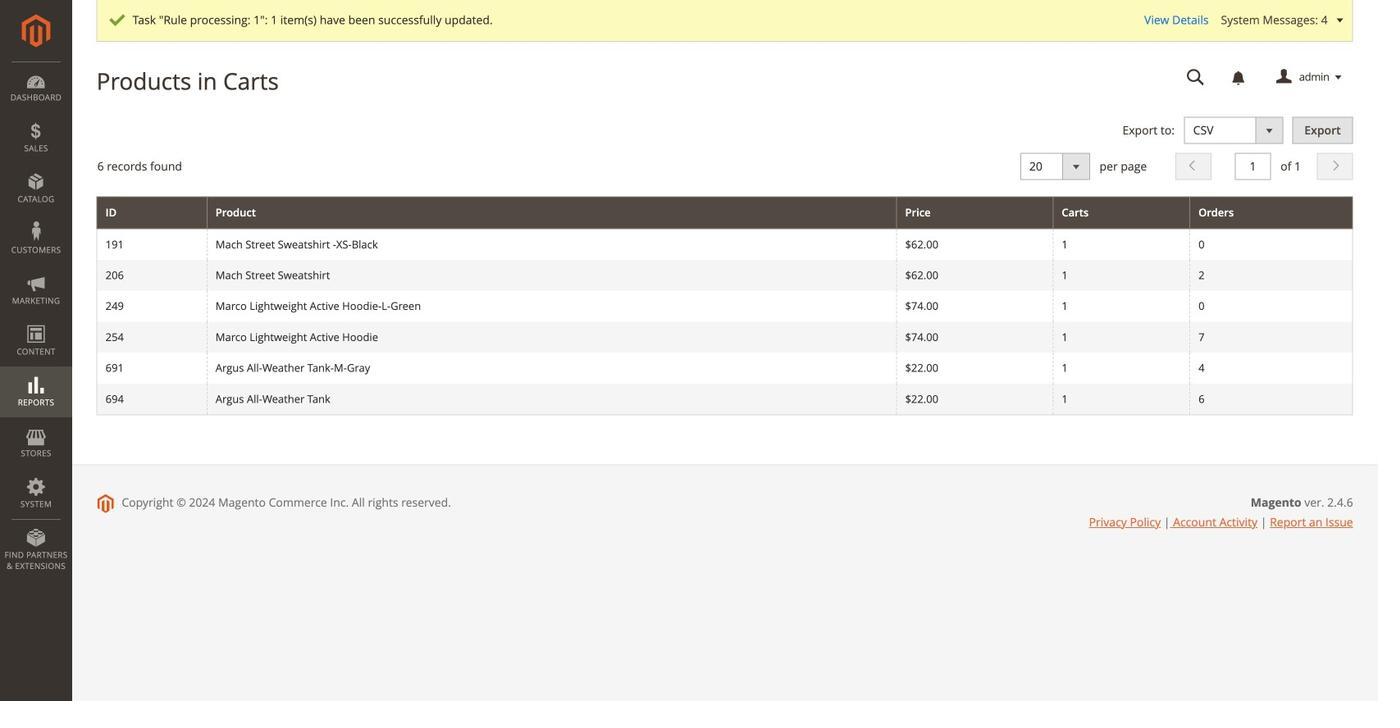 Task type: describe. For each thing, give the bounding box(es) containing it.
magento admin panel image
[[22, 14, 50, 48]]



Task type: locate. For each thing, give the bounding box(es) containing it.
None text field
[[1176, 63, 1217, 92]]

None text field
[[1236, 153, 1272, 180]]

menu bar
[[0, 62, 72, 580]]



